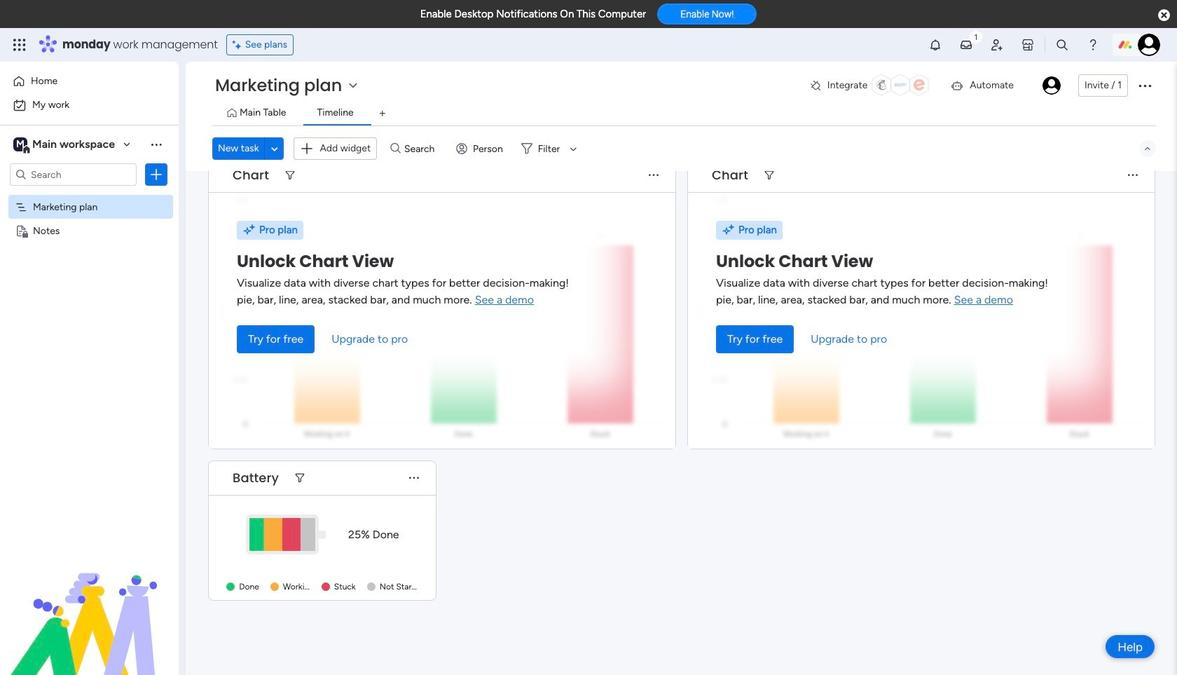 Task type: describe. For each thing, give the bounding box(es) containing it.
2 vertical spatial option
[[0, 194, 179, 197]]

help image
[[1087, 38, 1101, 52]]

kendall parks image
[[1139, 34, 1161, 56]]

see plans image
[[233, 37, 245, 53]]

workspace selection element
[[13, 136, 117, 154]]

0 vertical spatial options image
[[1137, 77, 1154, 94]]

lottie animation image
[[0, 534, 179, 675]]

workspace image
[[13, 137, 27, 152]]

1 vertical spatial options image
[[149, 168, 163, 182]]

update feed image
[[960, 38, 974, 52]]

workspace options image
[[149, 137, 163, 151]]

v2 search image
[[391, 141, 401, 157]]

kendall parks image
[[1043, 76, 1061, 95]]

invite members image
[[991, 38, 1005, 52]]

lottie animation element
[[0, 534, 179, 675]]

1 vertical spatial option
[[8, 94, 170, 116]]

Search field
[[401, 139, 443, 158]]

private board image
[[15, 224, 28, 237]]



Task type: locate. For each thing, give the bounding box(es) containing it.
0 vertical spatial option
[[8, 70, 170, 93]]

2 horizontal spatial more dots image
[[1129, 170, 1139, 181]]

angle down image
[[271, 143, 278, 154]]

arrow down image
[[565, 140, 582, 157]]

options image down kendall parks icon on the right of page
[[1137, 77, 1154, 94]]

search everything image
[[1056, 38, 1070, 52]]

1 horizontal spatial options image
[[1137, 77, 1154, 94]]

add view image
[[380, 108, 386, 119]]

tab list
[[212, 102, 1157, 126]]

options image
[[1137, 77, 1154, 94], [149, 168, 163, 182]]

0 horizontal spatial more dots image
[[409, 473, 419, 483]]

main content
[[186, 0, 1178, 675]]

1 horizontal spatial more dots image
[[649, 170, 659, 181]]

None field
[[229, 166, 273, 184], [709, 166, 752, 184], [229, 469, 283, 487], [229, 166, 273, 184], [709, 166, 752, 184], [229, 469, 283, 487]]

select product image
[[13, 38, 27, 52]]

1 image
[[970, 29, 983, 45]]

monday marketplace image
[[1022, 38, 1036, 52]]

notifications image
[[929, 38, 943, 52]]

collapse image
[[1143, 143, 1154, 154]]

list box
[[0, 192, 179, 432]]

more dots image
[[649, 170, 659, 181], [1129, 170, 1139, 181], [409, 473, 419, 483]]

options image down workspace options icon
[[149, 168, 163, 182]]

0 horizontal spatial options image
[[149, 168, 163, 182]]

option
[[8, 70, 170, 93], [8, 94, 170, 116], [0, 194, 179, 197]]

tab
[[371, 102, 394, 125]]

Search in workspace field
[[29, 167, 117, 183]]

dapulse close image
[[1159, 8, 1171, 22]]



Task type: vqa. For each thing, say whether or not it's contained in the screenshot.
plan inside the Quick search results list box
no



